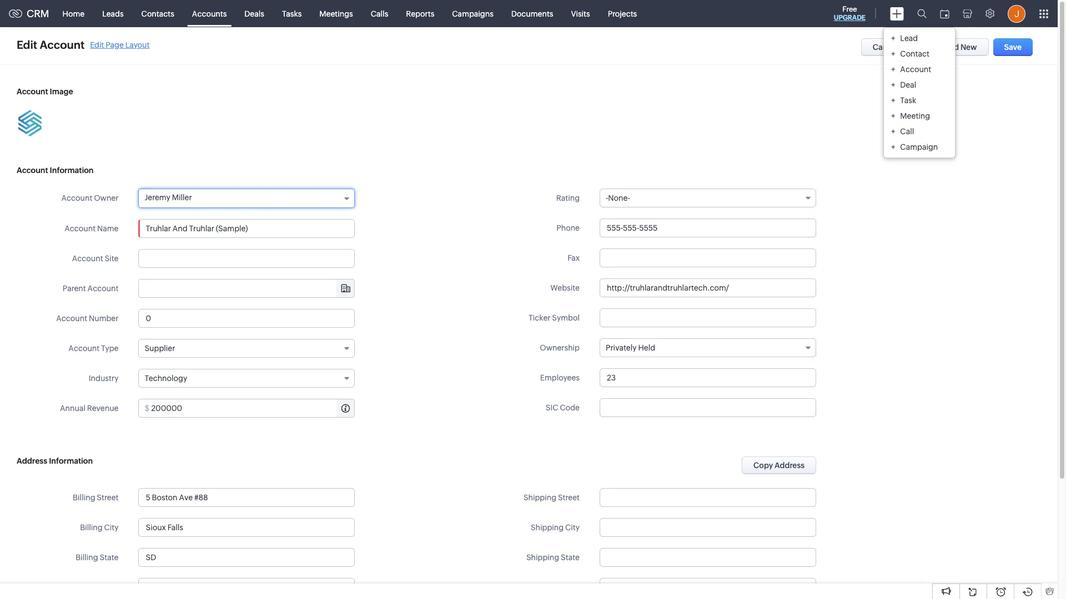 Task type: locate. For each thing, give the bounding box(es) containing it.
account down image
[[17, 166, 48, 175]]

3 + from the top
[[891, 65, 896, 74]]

7 menu item from the top
[[884, 124, 955, 139]]

menu item up contact
[[884, 30, 955, 46]]

account name
[[65, 224, 119, 233]]

billing
[[73, 494, 95, 503], [80, 524, 103, 533], [76, 554, 98, 563], [75, 584, 97, 593]]

+ for + contact
[[891, 49, 896, 58]]

-
[[606, 194, 608, 203]]

code right sic
[[560, 404, 580, 413]]

information up account owner at the top left of the page
[[50, 166, 94, 175]]

campaigns
[[452, 9, 494, 18]]

None text field
[[600, 219, 816, 238], [600, 249, 816, 268], [600, 279, 816, 298], [600, 309, 816, 328], [139, 309, 355, 328], [600, 399, 816, 418], [151, 400, 355, 418], [139, 489, 355, 508], [600, 489, 816, 508], [139, 549, 355, 568], [600, 549, 816, 568], [139, 579, 355, 598], [600, 219, 816, 238], [600, 249, 816, 268], [600, 279, 816, 298], [600, 309, 816, 328], [139, 309, 355, 328], [600, 399, 816, 418], [151, 400, 355, 418], [139, 489, 355, 508], [600, 489, 816, 508], [139, 549, 355, 568], [600, 549, 816, 568], [139, 579, 355, 598]]

account inside menu item
[[901, 65, 932, 74]]

1 street from the left
[[97, 494, 119, 503]]

account owner
[[61, 194, 119, 203]]

account for account type
[[69, 344, 100, 353]]

+ for + deal
[[891, 80, 896, 89]]

1 vertical spatial information
[[49, 457, 93, 466]]

street
[[97, 494, 119, 503], [558, 494, 580, 503]]

0 horizontal spatial save
[[926, 43, 944, 52]]

1 city from the left
[[104, 524, 119, 533]]

save and new
[[926, 43, 977, 52]]

billing down billing street
[[80, 524, 103, 533]]

+ account
[[891, 65, 932, 74]]

edit down crm link
[[17, 38, 37, 51]]

2 + from the top
[[891, 49, 896, 58]]

1 horizontal spatial state
[[561, 554, 580, 563]]

call
[[901, 127, 914, 136]]

code for billing code
[[99, 584, 119, 593]]

1 + from the top
[[891, 34, 896, 42]]

1 state from the left
[[100, 554, 119, 563]]

ticker symbol
[[529, 314, 580, 323]]

edit
[[17, 38, 37, 51], [90, 40, 104, 49]]

crm link
[[9, 8, 49, 19]]

save down profile element
[[1005, 43, 1022, 52]]

technology
[[145, 374, 187, 383]]

5 + from the top
[[891, 96, 896, 105]]

information
[[50, 166, 94, 175], [49, 457, 93, 466]]

edit account edit page layout
[[17, 38, 150, 51]]

shipping for shipping street
[[524, 494, 557, 503]]

and
[[945, 43, 959, 52]]

menu item up + account
[[884, 46, 955, 61]]

billing up "billing city"
[[73, 494, 95, 503]]

1 horizontal spatial address
[[775, 462, 805, 470]]

1 horizontal spatial edit
[[90, 40, 104, 49]]

state down "billing city"
[[100, 554, 119, 563]]

annual revenue
[[60, 404, 119, 413]]

menu item up the meeting
[[884, 92, 955, 108]]

city up the billing state
[[104, 524, 119, 533]]

account left 'site'
[[72, 254, 103, 263]]

6 + from the top
[[891, 111, 896, 120]]

code down the billing state
[[99, 584, 119, 593]]

0 vertical spatial information
[[50, 166, 94, 175]]

None text field
[[139, 219, 355, 238], [139, 249, 355, 268], [139, 280, 355, 298], [600, 369, 816, 388], [139, 519, 355, 538], [600, 519, 816, 538], [600, 579, 816, 598], [139, 219, 355, 238], [139, 249, 355, 268], [139, 280, 355, 298], [600, 369, 816, 388], [139, 519, 355, 538], [600, 519, 816, 538], [600, 579, 816, 598]]

save left the and at the right top of page
[[926, 43, 944, 52]]

0 horizontal spatial edit
[[17, 38, 37, 51]]

shipping up shipping city
[[524, 494, 557, 503]]

accounts link
[[183, 0, 236, 27]]

billing code
[[75, 584, 119, 593]]

+ task
[[891, 96, 917, 105]]

copy
[[754, 462, 773, 470]]

none-
[[608, 194, 630, 203]]

+ call
[[891, 127, 914, 136]]

4 menu item from the top
[[884, 77, 955, 92]]

+ up + deal
[[891, 65, 896, 74]]

+ deal
[[891, 80, 917, 89]]

shipping for shipping code
[[526, 584, 559, 593]]

2 city from the left
[[565, 524, 580, 533]]

1 save from the left
[[926, 43, 944, 52]]

+ up + call
[[891, 111, 896, 120]]

shipping for shipping state
[[527, 554, 559, 563]]

profile image
[[1008, 5, 1026, 22]]

account for account owner
[[61, 194, 92, 203]]

2 state from the left
[[561, 554, 580, 563]]

code down shipping state
[[560, 584, 580, 593]]

0 horizontal spatial state
[[100, 554, 119, 563]]

meeting
[[901, 111, 930, 120]]

layout
[[125, 40, 150, 49]]

information up billing street
[[49, 457, 93, 466]]

billing up billing code
[[76, 554, 98, 563]]

privately
[[606, 344, 637, 353]]

+ for + account
[[891, 65, 896, 74]]

account down parent
[[56, 314, 87, 323]]

city up shipping state
[[565, 524, 580, 533]]

0 horizontal spatial street
[[97, 494, 119, 503]]

projects link
[[599, 0, 646, 27]]

information for address
[[49, 457, 93, 466]]

shipping street
[[524, 494, 580, 503]]

state down shipping city
[[561, 554, 580, 563]]

0 horizontal spatial city
[[104, 524, 119, 533]]

calendar image
[[940, 9, 950, 18]]

account for account site
[[72, 254, 103, 263]]

campaigns link
[[443, 0, 503, 27]]

site
[[105, 254, 119, 263]]

+ meeting
[[891, 111, 930, 120]]

+ up the 'cancel'
[[891, 34, 896, 42]]

+ for + task
[[891, 96, 896, 105]]

+ left 'deal'
[[891, 80, 896, 89]]

1 horizontal spatial save
[[1005, 43, 1022, 52]]

ownership
[[540, 344, 580, 353]]

menu item down the call
[[884, 139, 955, 155]]

save and new button
[[915, 38, 989, 56]]

menu item
[[884, 30, 955, 46], [884, 46, 955, 61], [884, 61, 955, 77], [884, 77, 955, 92], [884, 92, 955, 108], [884, 108, 955, 124], [884, 124, 955, 139], [884, 139, 955, 155]]

street up shipping city
[[558, 494, 580, 503]]

account left name
[[65, 224, 96, 233]]

+ down the + lead
[[891, 49, 896, 58]]

information inside address information copy address
[[49, 457, 93, 466]]

1 horizontal spatial street
[[558, 494, 580, 503]]

account down contact
[[901, 65, 932, 74]]

account for account number
[[56, 314, 87, 323]]

free
[[843, 5, 857, 13]]

1 horizontal spatial city
[[565, 524, 580, 533]]

documents
[[511, 9, 553, 18]]

information for account
[[50, 166, 94, 175]]

+ left the call
[[891, 127, 896, 136]]

cancel button
[[861, 38, 910, 56]]

search element
[[911, 0, 934, 27]]

street up "billing city"
[[97, 494, 119, 503]]

cancel
[[873, 43, 899, 52]]

+ lead
[[891, 34, 918, 42]]

+ left task
[[891, 96, 896, 105]]

Supplier field
[[139, 339, 355, 358]]

menu item up campaign
[[884, 124, 955, 139]]

+ down + call
[[891, 142, 896, 151]]

code
[[560, 404, 580, 413], [99, 584, 119, 593], [560, 584, 580, 593]]

+ campaign
[[891, 142, 938, 151]]

2 street from the left
[[558, 494, 580, 503]]

jeremy miller
[[145, 193, 192, 202]]

menu item down task
[[884, 108, 955, 124]]

edit left page
[[90, 40, 104, 49]]

crm
[[27, 8, 49, 19]]

privately held
[[606, 344, 655, 353]]

state for billing state
[[100, 554, 119, 563]]

account for account name
[[65, 224, 96, 233]]

save inside button
[[1005, 43, 1022, 52]]

jeremy
[[145, 193, 170, 202]]

7 + from the top
[[891, 127, 896, 136]]

account left type
[[69, 344, 100, 353]]

None field
[[139, 280, 355, 298]]

city
[[104, 524, 119, 533], [565, 524, 580, 533]]

fax
[[568, 254, 580, 263]]

shipping up the shipping code
[[527, 554, 559, 563]]

contacts
[[141, 9, 174, 18]]

billing down the billing state
[[75, 584, 97, 593]]

menu item down contact
[[884, 61, 955, 77]]

contact
[[901, 49, 930, 58]]

state
[[100, 554, 119, 563], [561, 554, 580, 563]]

2 save from the left
[[1005, 43, 1022, 52]]

6 menu item from the top
[[884, 108, 955, 124]]

menu item down + account
[[884, 77, 955, 92]]

billing state
[[76, 554, 119, 563]]

create menu image
[[890, 7, 904, 20]]

4 + from the top
[[891, 80, 896, 89]]

+
[[891, 34, 896, 42], [891, 49, 896, 58], [891, 65, 896, 74], [891, 80, 896, 89], [891, 96, 896, 105], [891, 111, 896, 120], [891, 127, 896, 136], [891, 142, 896, 151]]

shipping down shipping state
[[526, 584, 559, 593]]

account left image on the top of the page
[[17, 87, 48, 96]]

revenue
[[87, 404, 119, 413]]

account left owner
[[61, 194, 92, 203]]

edit page layout link
[[90, 40, 150, 49]]

8 + from the top
[[891, 142, 896, 151]]

address
[[17, 457, 47, 466], [775, 462, 805, 470]]

shipping down shipping street
[[531, 524, 564, 533]]

number
[[89, 314, 119, 323]]

Privately Held field
[[600, 339, 816, 358]]

save inside "button"
[[926, 43, 944, 52]]

account
[[40, 38, 85, 51], [901, 65, 932, 74], [17, 87, 48, 96], [17, 166, 48, 175], [61, 194, 92, 203], [65, 224, 96, 233], [72, 254, 103, 263], [88, 284, 119, 293], [56, 314, 87, 323], [69, 344, 100, 353]]



Task type: describe. For each thing, give the bounding box(es) containing it.
free upgrade
[[834, 5, 866, 22]]

sic
[[546, 404, 559, 413]]

reports link
[[397, 0, 443, 27]]

account site
[[72, 254, 119, 263]]

shipping for shipping city
[[531, 524, 564, 533]]

parent account
[[63, 284, 119, 293]]

contacts link
[[133, 0, 183, 27]]

industry
[[89, 374, 119, 383]]

billing for billing city
[[80, 524, 103, 533]]

search image
[[918, 9, 927, 18]]

visits link
[[562, 0, 599, 27]]

documents link
[[503, 0, 562, 27]]

billing for billing street
[[73, 494, 95, 503]]

account down home "link"
[[40, 38, 85, 51]]

calls link
[[362, 0, 397, 27]]

profile element
[[1001, 0, 1033, 27]]

held
[[638, 344, 655, 353]]

account for account information
[[17, 166, 48, 175]]

phone
[[557, 224, 580, 233]]

account right parent
[[88, 284, 119, 293]]

meetings link
[[311, 0, 362, 27]]

2 menu item from the top
[[884, 46, 955, 61]]

leads
[[102, 9, 124, 18]]

rating
[[556, 194, 580, 203]]

deal
[[901, 80, 917, 89]]

image image
[[17, 110, 43, 137]]

visits
[[571, 9, 590, 18]]

account image
[[17, 87, 73, 96]]

copy address button
[[742, 457, 816, 475]]

deals link
[[236, 0, 273, 27]]

calls
[[371, 9, 388, 18]]

projects
[[608, 9, 637, 18]]

image
[[50, 87, 73, 96]]

employees
[[540, 374, 580, 383]]

-None- field
[[600, 189, 816, 208]]

deals
[[245, 9, 264, 18]]

city for billing city
[[104, 524, 119, 533]]

billing city
[[80, 524, 119, 533]]

lead
[[901, 34, 918, 42]]

name
[[97, 224, 119, 233]]

tasks link
[[273, 0, 311, 27]]

Technology field
[[139, 369, 355, 388]]

1 menu item from the top
[[884, 30, 955, 46]]

save button
[[993, 38, 1033, 56]]

meetings
[[320, 9, 353, 18]]

ticker
[[529, 314, 551, 323]]

save for save and new
[[926, 43, 944, 52]]

state for shipping state
[[561, 554, 580, 563]]

billing for billing state
[[76, 554, 98, 563]]

billing for billing code
[[75, 584, 97, 593]]

0 horizontal spatial address
[[17, 457, 47, 466]]

save for save
[[1005, 43, 1022, 52]]

new
[[961, 43, 977, 52]]

+ for + lead
[[891, 34, 896, 42]]

page
[[106, 40, 124, 49]]

account type
[[69, 344, 119, 353]]

account for account image
[[17, 87, 48, 96]]

address information copy address
[[17, 457, 805, 470]]

street for billing street
[[97, 494, 119, 503]]

type
[[101, 344, 119, 353]]

sic code
[[546, 404, 580, 413]]

accounts
[[192, 9, 227, 18]]

account number
[[56, 314, 119, 323]]

+ for + campaign
[[891, 142, 896, 151]]

-none-
[[606, 194, 630, 203]]

upgrade
[[834, 14, 866, 22]]

3 menu item from the top
[[884, 61, 955, 77]]

code for sic code
[[560, 404, 580, 413]]

tasks
[[282, 9, 302, 18]]

account information
[[17, 166, 94, 175]]

parent
[[63, 284, 86, 293]]

task
[[901, 96, 917, 105]]

edit inside edit account edit page layout
[[90, 40, 104, 49]]

shipping city
[[531, 524, 580, 533]]

5 menu item from the top
[[884, 92, 955, 108]]

code for shipping code
[[560, 584, 580, 593]]

shipping state
[[527, 554, 580, 563]]

+ for + meeting
[[891, 111, 896, 120]]

campaign
[[901, 142, 938, 151]]

supplier
[[145, 344, 175, 353]]

website
[[551, 284, 580, 293]]

home
[[63, 9, 85, 18]]

symbol
[[552, 314, 580, 323]]

shipping code
[[526, 584, 580, 593]]

reports
[[406, 9, 435, 18]]

home link
[[54, 0, 93, 27]]

+ contact
[[891, 49, 930, 58]]

street for shipping street
[[558, 494, 580, 503]]

8 menu item from the top
[[884, 139, 955, 155]]

+ for + call
[[891, 127, 896, 136]]

miller
[[172, 193, 192, 202]]

city for shipping city
[[565, 524, 580, 533]]

leads link
[[93, 0, 133, 27]]

annual
[[60, 404, 86, 413]]

$
[[145, 404, 150, 413]]

create menu element
[[884, 0, 911, 27]]



Task type: vqa. For each thing, say whether or not it's contained in the screenshot.
the Fax
yes



